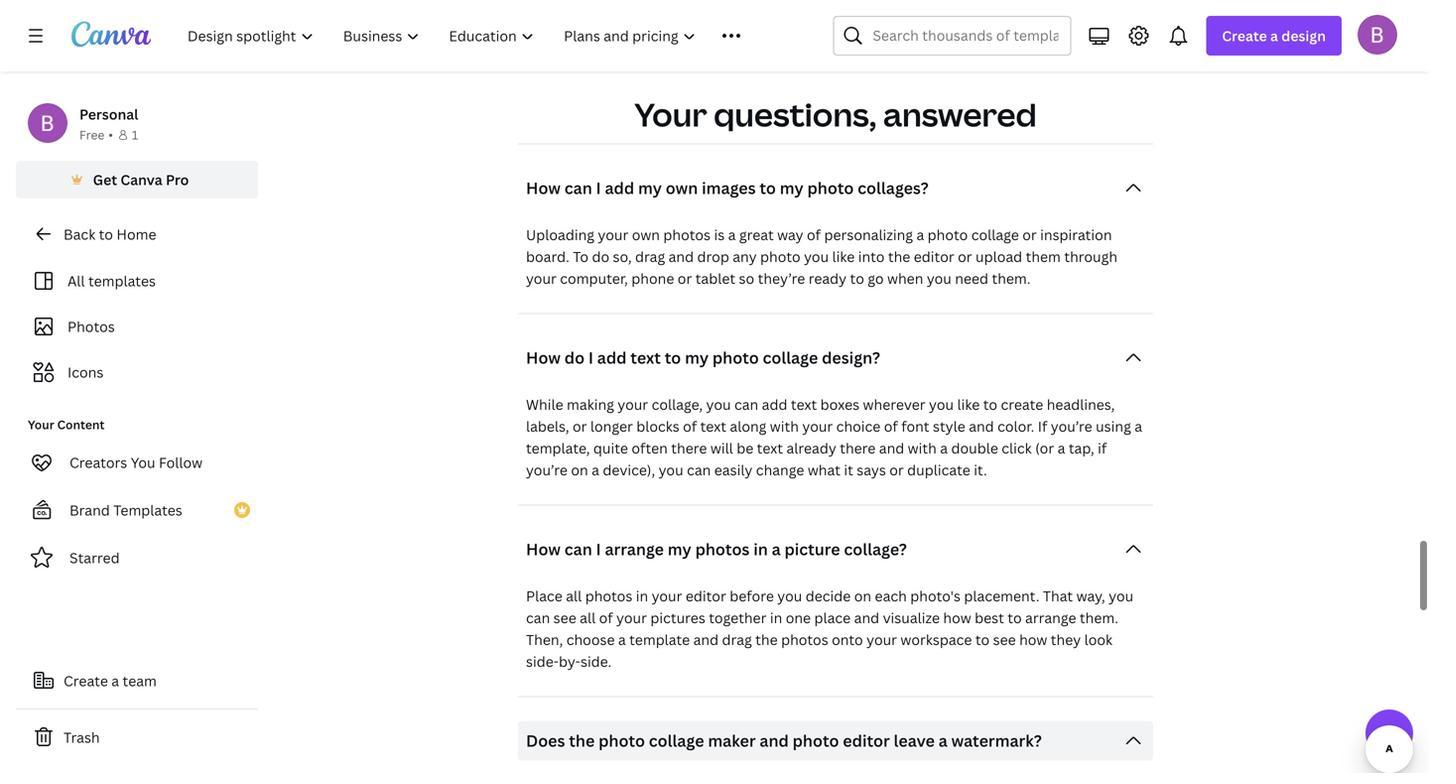 Task type: vqa. For each thing, say whether or not it's contained in the screenshot.
,
no



Task type: describe. For each thing, give the bounding box(es) containing it.
side-
[[526, 652, 559, 671]]

creators you follow
[[69, 453, 203, 472]]

a inside place all photos in your editor before you decide on each photo's placement. that way, you can see all of your pictures together in one place and visualize how best to arrange them. then, choose a template and drag the photos onto your workspace to see how they look side-by-side.
[[618, 630, 626, 649]]

of down collage,
[[683, 417, 697, 436]]

template
[[629, 630, 690, 649]]

0 horizontal spatial with
[[770, 417, 799, 436]]

choice
[[836, 417, 881, 436]]

get
[[93, 170, 117, 189]]

my inside dropdown button
[[668, 539, 692, 560]]

you up style
[[929, 395, 954, 414]]

way
[[777, 225, 804, 244]]

along
[[730, 417, 767, 436]]

a right "using"
[[1135, 417, 1142, 436]]

on inside while making your collage, you can add text boxes wherever you like to create headlines, labels, or longer blocks of text along with your choice of font style and color. if you're using a template, quite often there will be text already there and with a double click (or a tap, if you're on a device), you can easily change what it says or duplicate it.
[[571, 461, 588, 480]]

text left the boxes
[[791, 395, 817, 414]]

you down often
[[659, 461, 683, 480]]

images
[[702, 177, 756, 199]]

add for my
[[605, 177, 634, 199]]

can inside dropdown button
[[564, 177, 592, 199]]

upload
[[976, 247, 1022, 266]]

drag inside place all photos in your editor before you decide on each photo's placement. that way, you can see all of your pictures together in one place and visualize how best to arrange them. then, choose a template and drag the photos onto your workspace to see how they look side-by-side.
[[722, 630, 752, 649]]

need
[[955, 269, 989, 288]]

photo's
[[910, 587, 961, 606]]

1 horizontal spatial see
[[993, 630, 1016, 649]]

to inside uploading your own photos is a great way of personalizing a photo collage or inspiration board. to do so, drag and drop any photo you like into the editor or upload them through your computer, phone or tablet so they're ready to go when you need them.
[[850, 269, 864, 288]]

look
[[1084, 630, 1113, 649]]

your up template at bottom
[[616, 609, 647, 627]]

or left tablet
[[678, 269, 692, 288]]

editor inside dropdown button
[[843, 730, 890, 751]]

and up onto on the bottom right of the page
[[854, 609, 879, 627]]

will
[[710, 439, 733, 458]]

you left "need"
[[927, 269, 952, 288]]

create for create a design
[[1222, 26, 1267, 45]]

brand templates link
[[16, 490, 258, 530]]

questions,
[[714, 93, 877, 136]]

does the photo collage maker and photo editor leave a watermark? button
[[518, 721, 1153, 761]]

personal
[[79, 105, 138, 124]]

to inside back to home link
[[99, 225, 113, 244]]

your right onto on the bottom right of the page
[[867, 630, 897, 649]]

collage inside 'dropdown button'
[[763, 347, 818, 368]]

making
[[567, 395, 614, 414]]

and inside uploading your own photos is a great way of personalizing a photo collage or inspiration board. to do so, drag and drop any photo you like into the editor or upload them through your computer, phone or tablet so they're ready to go when you need them.
[[669, 247, 694, 266]]

trash link
[[16, 718, 258, 757]]

one
[[786, 609, 811, 627]]

blocks
[[636, 417, 680, 436]]

photo right maker
[[793, 730, 839, 751]]

photo up "need"
[[928, 225, 968, 244]]

content
[[57, 416, 105, 433]]

starred
[[69, 548, 120, 567]]

collage inside uploading your own photos is a great way of personalizing a photo collage or inspiration board. to do so, drag and drop any photo you like into the editor or upload them through your computer, phone or tablet so they're ready to go when you need them.
[[971, 225, 1019, 244]]

create
[[1001, 395, 1043, 414]]

back to home
[[64, 225, 156, 244]]

they
[[1051, 630, 1081, 649]]

photo right does
[[599, 730, 645, 751]]

a up duplicate
[[940, 439, 948, 458]]

workspace
[[901, 630, 972, 649]]

if
[[1098, 439, 1107, 458]]

photos inside dropdown button
[[695, 539, 750, 560]]

0 horizontal spatial in
[[636, 587, 648, 606]]

my inside 'dropdown button'
[[685, 347, 709, 368]]

they're
[[758, 269, 805, 288]]

your up longer
[[618, 395, 648, 414]]

design
[[1282, 26, 1326, 45]]

how for how can i arrange my photos in a picture collage?
[[526, 539, 561, 560]]

longer
[[590, 417, 633, 436]]

a down quite
[[592, 461, 599, 480]]

then,
[[526, 630, 563, 649]]

to down best
[[975, 630, 990, 649]]

and up the double
[[969, 417, 994, 436]]

of inside uploading your own photos is a great way of personalizing a photo collage or inspiration board. to do so, drag and drop any photo you like into the editor or upload them through your computer, phone or tablet so they're ready to go when you need them.
[[807, 225, 821, 244]]

arrange inside place all photos in your editor before you decide on each photo's placement. that way, you can see all of your pictures together in one place and visualize how best to arrange them. then, choose a template and drag the photos onto your workspace to see how they look side-by-side.
[[1025, 609, 1076, 627]]

of down wherever
[[884, 417, 898, 436]]

a up when
[[916, 225, 924, 244]]

what
[[808, 461, 841, 480]]

answered
[[883, 93, 1037, 136]]

free •
[[79, 127, 113, 143]]

your up already
[[802, 417, 833, 436]]

a right the leave
[[939, 730, 948, 751]]

like inside uploading your own photos is a great way of personalizing a photo collage or inspiration board. to do so, drag and drop any photo you like into the editor or upload them through your computer, phone or tablet so they're ready to go when you need them.
[[832, 247, 855, 266]]

2 there from the left
[[840, 439, 876, 458]]

in inside dropdown button
[[753, 539, 768, 560]]

my left the images
[[638, 177, 662, 199]]

into
[[858, 247, 885, 266]]

do inside 'dropdown button'
[[564, 347, 585, 368]]

or right says
[[890, 461, 904, 480]]

like inside while making your collage, you can add text boxes wherever you like to create headlines, labels, or longer blocks of text along with your choice of font style and color. if you're using a template, quite often there will be text already there and with a double click (or a tap, if you're on a device), you can easily change what it says or duplicate it.
[[957, 395, 980, 414]]

template,
[[526, 439, 590, 458]]

home
[[116, 225, 156, 244]]

of inside place all photos in your editor before you decide on each photo's placement. that way, you can see all of your pictures together in one place and visualize how best to arrange them. then, choose a template and drag the photos onto your workspace to see how they look side-by-side.
[[599, 609, 613, 627]]

place all photos in your editor before you decide on each photo's placement. that way, you can see all of your pictures together in one place and visualize how best to arrange them. then, choose a template and drag the photos onto your workspace to see how they look side-by-side.
[[526, 587, 1134, 671]]

create a team
[[64, 671, 157, 690]]

is
[[714, 225, 725, 244]]

do inside uploading your own photos is a great way of personalizing a photo collage or inspiration board. to do so, drag and drop any photo you like into the editor or upload them through your computer, phone or tablet so they're ready to go when you need them.
[[592, 247, 610, 266]]

collages?
[[858, 177, 929, 199]]

uploading
[[526, 225, 595, 244]]

to
[[573, 247, 589, 266]]

watermark?
[[951, 730, 1042, 751]]

headlines,
[[1047, 395, 1115, 414]]

how can i arrange my photos in a picture collage? button
[[518, 530, 1153, 569]]

how do i add text to my photo collage design? button
[[518, 338, 1153, 378]]

does the photo collage maker and photo editor leave a watermark?
[[526, 730, 1042, 751]]

i for how can i arrange my photos in a picture collage?
[[596, 539, 601, 560]]

templates
[[113, 501, 182, 520]]

canva
[[120, 170, 162, 189]]

you up ready
[[804, 247, 829, 266]]

0 vertical spatial all
[[566, 587, 582, 606]]

photo inside dropdown button
[[807, 177, 854, 199]]

tap,
[[1069, 439, 1094, 458]]

starred link
[[16, 538, 258, 578]]

•
[[108, 127, 113, 143]]

photo inside 'dropdown button'
[[712, 347, 759, 368]]

so,
[[613, 247, 632, 266]]

my up way
[[780, 177, 804, 199]]

to right best
[[1008, 609, 1022, 627]]

back
[[64, 225, 95, 244]]

i for how can i add my own images to my photo collages?
[[596, 177, 601, 199]]

1 horizontal spatial with
[[908, 439, 937, 458]]

says
[[857, 461, 886, 480]]

be
[[737, 439, 754, 458]]

board.
[[526, 247, 569, 266]]

computer,
[[560, 269, 628, 288]]

or up "need"
[[958, 247, 972, 266]]

inspiration
[[1040, 225, 1112, 244]]

drag inside uploading your own photos is a great way of personalizing a photo collage or inspiration board. to do so, drag and drop any photo you like into the editor or upload them through your computer, phone or tablet so they're ready to go when you need them.
[[635, 247, 665, 266]]

ready
[[809, 269, 847, 288]]

2 horizontal spatial in
[[770, 609, 782, 627]]

together
[[709, 609, 767, 627]]

1
[[132, 127, 138, 143]]

already
[[786, 439, 836, 458]]

creators
[[69, 453, 127, 472]]

style
[[933, 417, 965, 436]]

team
[[123, 671, 157, 690]]

a right the is
[[728, 225, 736, 244]]

i for how do i add text to my photo collage design?
[[588, 347, 594, 368]]

collage,
[[652, 395, 703, 414]]

editor inside uploading your own photos is a great way of personalizing a photo collage or inspiration board. to do so, drag and drop any photo you like into the editor or upload them through your computer, phone or tablet so they're ready to go when you need them.
[[914, 247, 954, 266]]

onto
[[832, 630, 863, 649]]

a inside button
[[111, 671, 119, 690]]

a left the design
[[1270, 26, 1278, 45]]



Task type: locate. For each thing, give the bounding box(es) containing it.
1 vertical spatial in
[[636, 587, 648, 606]]

the right does
[[569, 730, 595, 751]]

add inside 'dropdown button'
[[597, 347, 627, 368]]

the down together
[[755, 630, 778, 649]]

3 how from the top
[[526, 539, 561, 560]]

1 horizontal spatial editor
[[843, 730, 890, 751]]

how for how do i add text to my photo collage design?
[[526, 347, 561, 368]]

0 vertical spatial how
[[526, 177, 561, 199]]

the inside dropdown button
[[569, 730, 595, 751]]

0 horizontal spatial collage
[[649, 730, 704, 751]]

text up collage,
[[631, 347, 661, 368]]

best
[[975, 609, 1004, 627]]

1 vertical spatial them.
[[1080, 609, 1118, 627]]

2 horizontal spatial the
[[888, 247, 910, 266]]

2 horizontal spatial editor
[[914, 247, 954, 266]]

add inside dropdown button
[[605, 177, 634, 199]]

your down "board."
[[526, 269, 557, 288]]

own left the images
[[666, 177, 698, 199]]

0 horizontal spatial on
[[571, 461, 588, 480]]

add up along
[[762, 395, 788, 414]]

your up so,
[[598, 225, 629, 244]]

in
[[753, 539, 768, 560], [636, 587, 648, 606], [770, 609, 782, 627]]

photos up 'before'
[[695, 539, 750, 560]]

text up will
[[700, 417, 726, 436]]

0 vertical spatial drag
[[635, 247, 665, 266]]

that
[[1043, 587, 1073, 606]]

them. down upload
[[992, 269, 1031, 288]]

when
[[887, 269, 923, 288]]

how up place
[[526, 539, 561, 560]]

them.
[[992, 269, 1031, 288], [1080, 609, 1118, 627]]

or up them
[[1023, 225, 1037, 244]]

0 vertical spatial create
[[1222, 26, 1267, 45]]

0 horizontal spatial there
[[671, 439, 707, 458]]

place
[[814, 609, 851, 627]]

how up while
[[526, 347, 561, 368]]

see down best
[[993, 630, 1016, 649]]

create inside dropdown button
[[1222, 26, 1267, 45]]

with down 'font' on the right of page
[[908, 439, 937, 458]]

you're down template,
[[526, 461, 568, 480]]

you up one
[[777, 587, 802, 606]]

collage left design?
[[763, 347, 818, 368]]

1 vertical spatial drag
[[722, 630, 752, 649]]

2 vertical spatial add
[[762, 395, 788, 414]]

0 vertical spatial the
[[888, 247, 910, 266]]

phone
[[632, 269, 674, 288]]

them. inside uploading your own photos is a great way of personalizing a photo collage or inspiration board. to do so, drag and drop any photo you like into the editor or upload them through your computer, phone or tablet so they're ready to go when you need them.
[[992, 269, 1031, 288]]

how left they
[[1019, 630, 1047, 649]]

each
[[875, 587, 907, 606]]

choose
[[566, 630, 615, 649]]

in up template at bottom
[[636, 587, 648, 606]]

i inside dropdown button
[[596, 177, 601, 199]]

0 vertical spatial collage
[[971, 225, 1019, 244]]

tablet
[[695, 269, 736, 288]]

with
[[770, 417, 799, 436], [908, 439, 937, 458]]

photos
[[663, 225, 711, 244], [695, 539, 750, 560], [585, 587, 633, 606], [781, 630, 828, 649]]

2 vertical spatial editor
[[843, 730, 890, 751]]

photo up along
[[712, 347, 759, 368]]

1 vertical spatial all
[[580, 609, 596, 627]]

0 horizontal spatial like
[[832, 247, 855, 266]]

0 vertical spatial in
[[753, 539, 768, 560]]

1 vertical spatial own
[[632, 225, 660, 244]]

0 vertical spatial own
[[666, 177, 698, 199]]

while making your collage, you can add text boxes wherever you like to create headlines, labels, or longer blocks of text along with your choice of font style and color. if you're using a template, quite often there will be text already there and with a double click (or a tap, if you're on a device), you can easily change what it says or duplicate it.
[[526, 395, 1142, 480]]

your up how can i add my own images to my photo collages? at top
[[634, 93, 707, 136]]

or down 'making'
[[573, 417, 587, 436]]

your for your content
[[28, 416, 54, 433]]

to right the images
[[760, 177, 776, 199]]

add inside while making your collage, you can add text boxes wherever you like to create headlines, labels, or longer blocks of text along with your choice of font style and color. if you're using a template, quite often there will be text already there and with a double click (or a tap, if you're on a device), you can easily change what it says or duplicate it.
[[762, 395, 788, 414]]

0 horizontal spatial create
[[64, 671, 108, 690]]

pro
[[166, 170, 189, 189]]

to inside how do i add text to my photo collage design? 'dropdown button'
[[665, 347, 681, 368]]

2 how from the top
[[526, 347, 561, 368]]

create a team button
[[16, 661, 258, 701]]

get canva pro button
[[16, 161, 258, 198]]

own inside uploading your own photos is a great way of personalizing a photo collage or inspiration board. to do so, drag and drop any photo you like into the editor or upload them through your computer, phone or tablet so they're ready to go when you need them.
[[632, 225, 660, 244]]

editor up pictures at the left bottom of the page
[[686, 587, 726, 606]]

1 vertical spatial how
[[1019, 630, 1047, 649]]

placement.
[[964, 587, 1040, 606]]

follow
[[159, 453, 203, 472]]

0 horizontal spatial do
[[564, 347, 585, 368]]

i inside dropdown button
[[596, 539, 601, 560]]

0 vertical spatial do
[[592, 247, 610, 266]]

with up already
[[770, 417, 799, 436]]

see up then,
[[553, 609, 576, 627]]

collage inside dropdown button
[[649, 730, 704, 751]]

of right way
[[807, 225, 821, 244]]

to inside 'how can i add my own images to my photo collages?' dropdown button
[[760, 177, 776, 199]]

bob builder image
[[1358, 15, 1397, 54]]

create
[[1222, 26, 1267, 45], [64, 671, 108, 690]]

on down template,
[[571, 461, 588, 480]]

0 vertical spatial with
[[770, 417, 799, 436]]

add up so,
[[605, 177, 634, 199]]

0 horizontal spatial editor
[[686, 587, 726, 606]]

arrange
[[605, 539, 664, 560], [1025, 609, 1076, 627]]

1 horizontal spatial arrange
[[1025, 609, 1076, 627]]

all right place
[[566, 587, 582, 606]]

photo up they're at the right top
[[760, 247, 801, 266]]

wherever
[[863, 395, 926, 414]]

1 vertical spatial collage
[[763, 347, 818, 368]]

1 vertical spatial editor
[[686, 587, 726, 606]]

create for create a team
[[64, 671, 108, 690]]

0 vertical spatial them.
[[992, 269, 1031, 288]]

photos down one
[[781, 630, 828, 649]]

and down pictures at the left bottom of the page
[[693, 630, 719, 649]]

to left go
[[850, 269, 864, 288]]

1 horizontal spatial own
[[666, 177, 698, 199]]

1 vertical spatial i
[[588, 347, 594, 368]]

2 vertical spatial collage
[[649, 730, 704, 751]]

how can i add my own images to my photo collages? button
[[518, 168, 1153, 208]]

1 vertical spatial like
[[957, 395, 980, 414]]

on
[[571, 461, 588, 480], [854, 587, 872, 606]]

you're down headlines,
[[1051, 417, 1092, 436]]

icons link
[[28, 353, 246, 391]]

editor inside place all photos in your editor before you decide on each photo's placement. that way, you can see all of your pictures together in one place and visualize how best to arrange them. then, choose a template and drag the photos onto your workspace to see how they look side-by-side.
[[686, 587, 726, 606]]

0 vertical spatial your
[[634, 93, 707, 136]]

1 horizontal spatial do
[[592, 247, 610, 266]]

drag up 'phone'
[[635, 247, 665, 266]]

in up 'before'
[[753, 539, 768, 560]]

1 vertical spatial on
[[854, 587, 872, 606]]

0 horizontal spatial own
[[632, 225, 660, 244]]

to up collage,
[[665, 347, 681, 368]]

double
[[951, 439, 998, 458]]

arrange down that
[[1025, 609, 1076, 627]]

Search search field
[[873, 17, 1058, 55]]

free
[[79, 127, 104, 143]]

create a design button
[[1206, 16, 1342, 56]]

can down place
[[526, 609, 550, 627]]

0 vertical spatial how
[[943, 609, 971, 627]]

0 horizontal spatial how
[[943, 609, 971, 627]]

1 vertical spatial how
[[526, 347, 561, 368]]

to left create
[[983, 395, 997, 414]]

it
[[844, 461, 853, 480]]

i up 'making'
[[588, 347, 594, 368]]

pictures
[[650, 609, 705, 627]]

there down choice
[[840, 439, 876, 458]]

how for how can i add my own images to my photo collages?
[[526, 177, 561, 199]]

add up 'making'
[[597, 347, 627, 368]]

creators you follow link
[[16, 443, 258, 482]]

1 horizontal spatial there
[[840, 439, 876, 458]]

1 there from the left
[[671, 439, 707, 458]]

0 vertical spatial add
[[605, 177, 634, 199]]

on inside place all photos in your editor before you decide on each photo's placement. that way, you can see all of your pictures together in one place and visualize how best to arrange them. then, choose a template and drag the photos onto your workspace to see how they look side-by-side.
[[854, 587, 872, 606]]

2 vertical spatial in
[[770, 609, 782, 627]]

1 horizontal spatial the
[[755, 630, 778, 649]]

add for text
[[597, 347, 627, 368]]

design?
[[822, 347, 880, 368]]

a
[[1270, 26, 1278, 45], [728, 225, 736, 244], [916, 225, 924, 244], [1135, 417, 1142, 436], [940, 439, 948, 458], [1058, 439, 1065, 458], [592, 461, 599, 480], [772, 539, 781, 560], [618, 630, 626, 649], [111, 671, 119, 690], [939, 730, 948, 751]]

to right back
[[99, 225, 113, 244]]

0 vertical spatial you're
[[1051, 417, 1092, 436]]

can up along
[[734, 395, 758, 414]]

how inside dropdown button
[[526, 539, 561, 560]]

0 vertical spatial i
[[596, 177, 601, 199]]

uploading your own photos is a great way of personalizing a photo collage or inspiration board. to do so, drag and drop any photo you like into the editor or upload them through your computer, phone or tablet so they're ready to go when you need them.
[[526, 225, 1118, 288]]

0 vertical spatial editor
[[914, 247, 954, 266]]

by-
[[559, 652, 581, 671]]

None search field
[[833, 16, 1071, 56]]

the inside place all photos in your editor before you decide on each photo's placement. that way, you can see all of your pictures together in one place and visualize how best to arrange them. then, choose a template and drag the photos onto your workspace to see how they look side-by-side.
[[755, 630, 778, 649]]

0 horizontal spatial arrange
[[605, 539, 664, 560]]

often
[[632, 439, 668, 458]]

you up along
[[706, 395, 731, 414]]

2 vertical spatial i
[[596, 539, 601, 560]]

2 vertical spatial the
[[569, 730, 595, 751]]

how inside dropdown button
[[526, 177, 561, 199]]

and up says
[[879, 439, 904, 458]]

them. up look at the bottom of the page
[[1080, 609, 1118, 627]]

how up uploading at top
[[526, 177, 561, 199]]

photos inside uploading your own photos is a great way of personalizing a photo collage or inspiration board. to do so, drag and drop any photo you like into the editor or upload them through your computer, phone or tablet so they're ready to go when you need them.
[[663, 225, 711, 244]]

place
[[526, 587, 563, 606]]

in left one
[[770, 609, 782, 627]]

1 how from the top
[[526, 177, 561, 199]]

and left the drop
[[669, 247, 694, 266]]

can inside place all photos in your editor before you decide on each photo's placement. that way, you can see all of your pictures together in one place and visualize how best to arrange them. then, choose a template and drag the photos onto your workspace to see how they look side-by-side.
[[526, 609, 550, 627]]

1 vertical spatial create
[[64, 671, 108, 690]]

add
[[605, 177, 634, 199], [597, 347, 627, 368], [762, 395, 788, 414]]

all templates
[[67, 271, 156, 290]]

to
[[760, 177, 776, 199], [99, 225, 113, 244], [850, 269, 864, 288], [665, 347, 681, 368], [983, 395, 997, 414], [1008, 609, 1022, 627], [975, 630, 990, 649]]

editor
[[914, 247, 954, 266], [686, 587, 726, 606], [843, 730, 890, 751]]

(or
[[1035, 439, 1054, 458]]

i up 'choose'
[[596, 539, 601, 560]]

a right (or on the right bottom
[[1058, 439, 1065, 458]]

text
[[631, 347, 661, 368], [791, 395, 817, 414], [700, 417, 726, 436], [757, 439, 783, 458]]

1 vertical spatial you're
[[526, 461, 568, 480]]

collage up upload
[[971, 225, 1019, 244]]

how inside 'dropdown button'
[[526, 347, 561, 368]]

you right way,
[[1109, 587, 1134, 606]]

do
[[592, 247, 610, 266], [564, 347, 585, 368]]

0 vertical spatial on
[[571, 461, 588, 480]]

1 vertical spatial the
[[755, 630, 778, 649]]

personalizing
[[824, 225, 913, 244]]

maker
[[708, 730, 756, 751]]

own up 'phone'
[[632, 225, 660, 244]]

1 horizontal spatial you're
[[1051, 417, 1092, 436]]

them. inside place all photos in your editor before you decide on each photo's placement. that way, you can see all of your pictures together in one place and visualize how best to arrange them. then, choose a template and drag the photos onto your workspace to see how they look side-by-side.
[[1080, 609, 1118, 627]]

your
[[598, 225, 629, 244], [526, 269, 557, 288], [618, 395, 648, 414], [802, 417, 833, 436], [652, 587, 682, 606], [616, 609, 647, 627], [867, 630, 897, 649]]

way,
[[1076, 587, 1105, 606]]

i
[[596, 177, 601, 199], [588, 347, 594, 368], [596, 539, 601, 560]]

all
[[566, 587, 582, 606], [580, 609, 596, 627]]

1 horizontal spatial collage
[[763, 347, 818, 368]]

your for your questions, answered
[[634, 93, 707, 136]]

top level navigation element
[[175, 16, 785, 56], [175, 16, 785, 56]]

create left the design
[[1222, 26, 1267, 45]]

great
[[739, 225, 774, 244]]

see
[[553, 609, 576, 627], [993, 630, 1016, 649]]

collage left maker
[[649, 730, 704, 751]]

0 horizontal spatial you're
[[526, 461, 568, 480]]

1 horizontal spatial your
[[634, 93, 707, 136]]

1 vertical spatial arrange
[[1025, 609, 1076, 627]]

0 horizontal spatial them.
[[992, 269, 1031, 288]]

i inside 'dropdown button'
[[588, 347, 594, 368]]

1 horizontal spatial like
[[957, 395, 980, 414]]

i up computer,
[[596, 177, 601, 199]]

there
[[671, 439, 707, 458], [840, 439, 876, 458]]

picture
[[784, 539, 840, 560]]

my up collage,
[[685, 347, 709, 368]]

it.
[[974, 461, 987, 480]]

them
[[1026, 247, 1061, 266]]

photo up personalizing
[[807, 177, 854, 199]]

2 horizontal spatial collage
[[971, 225, 1019, 244]]

how
[[526, 177, 561, 199], [526, 347, 561, 368], [526, 539, 561, 560]]

0 vertical spatial arrange
[[605, 539, 664, 560]]

arrange inside dropdown button
[[605, 539, 664, 560]]

1 horizontal spatial in
[[753, 539, 768, 560]]

like up ready
[[832, 247, 855, 266]]

if
[[1038, 417, 1047, 436]]

all
[[67, 271, 85, 290]]

1 horizontal spatial on
[[854, 587, 872, 606]]

of up 'choose'
[[599, 609, 613, 627]]

photos
[[67, 317, 115, 336]]

1 vertical spatial with
[[908, 439, 937, 458]]

0 vertical spatial see
[[553, 609, 576, 627]]

decide
[[806, 587, 851, 606]]

can inside dropdown button
[[564, 539, 592, 560]]

text inside 'dropdown button'
[[631, 347, 661, 368]]

the inside uploading your own photos is a great way of personalizing a photo collage or inspiration board. to do so, drag and drop any photo you like into the editor or upload them through your computer, phone or tablet so they're ready to go when you need them.
[[888, 247, 910, 266]]

while
[[526, 395, 563, 414]]

to inside while making your collage, you can add text boxes wherever you like to create headlines, labels, or longer blocks of text along with your choice of font style and color. if you're using a template, quite often there will be text already there and with a double click (or a tap, if you're on a device), you can easily change what it says or duplicate it.
[[983, 395, 997, 414]]

own inside dropdown button
[[666, 177, 698, 199]]

click
[[1002, 439, 1032, 458]]

0 horizontal spatial the
[[569, 730, 595, 751]]

how can i add my own images to my photo collages?
[[526, 177, 929, 199]]

1 vertical spatial add
[[597, 347, 627, 368]]

can up 'choose'
[[564, 539, 592, 560]]

0 horizontal spatial your
[[28, 416, 54, 433]]

a inside dropdown button
[[772, 539, 781, 560]]

text up change
[[757, 439, 783, 458]]

trash
[[64, 728, 100, 747]]

using
[[1096, 417, 1131, 436]]

photos left the is
[[663, 225, 711, 244]]

photos up 'choose'
[[585, 587, 633, 606]]

1 vertical spatial see
[[993, 630, 1016, 649]]

and inside dropdown button
[[760, 730, 789, 751]]

the up when
[[888, 247, 910, 266]]

my up pictures at the left bottom of the page
[[668, 539, 692, 560]]

your up pictures at the left bottom of the page
[[652, 587, 682, 606]]

create a design
[[1222, 26, 1326, 45]]

through
[[1064, 247, 1118, 266]]

2 vertical spatial how
[[526, 539, 561, 560]]

0 vertical spatial like
[[832, 247, 855, 266]]

does
[[526, 730, 565, 751]]

color.
[[998, 417, 1034, 436]]

how do i add text to my photo collage design?
[[526, 347, 880, 368]]

font
[[901, 417, 929, 436]]

1 horizontal spatial drag
[[722, 630, 752, 649]]

can down will
[[687, 461, 711, 480]]

1 vertical spatial your
[[28, 416, 54, 433]]

0 horizontal spatial see
[[553, 609, 576, 627]]

do up 'making'
[[564, 347, 585, 368]]

create left team
[[64, 671, 108, 690]]

device),
[[603, 461, 655, 480]]

create inside create a team button
[[64, 671, 108, 690]]

1 vertical spatial do
[[564, 347, 585, 368]]

1 horizontal spatial create
[[1222, 26, 1267, 45]]

templates
[[88, 271, 156, 290]]

1 horizontal spatial them.
[[1080, 609, 1118, 627]]

you
[[131, 453, 155, 472]]

a left team
[[111, 671, 119, 690]]

arrange down device),
[[605, 539, 664, 560]]

0 horizontal spatial drag
[[635, 247, 665, 266]]

like up style
[[957, 395, 980, 414]]

easily
[[714, 461, 753, 480]]

and
[[669, 247, 694, 266], [969, 417, 994, 436], [879, 439, 904, 458], [854, 609, 879, 627], [693, 630, 719, 649], [760, 730, 789, 751]]

1 horizontal spatial how
[[1019, 630, 1047, 649]]



